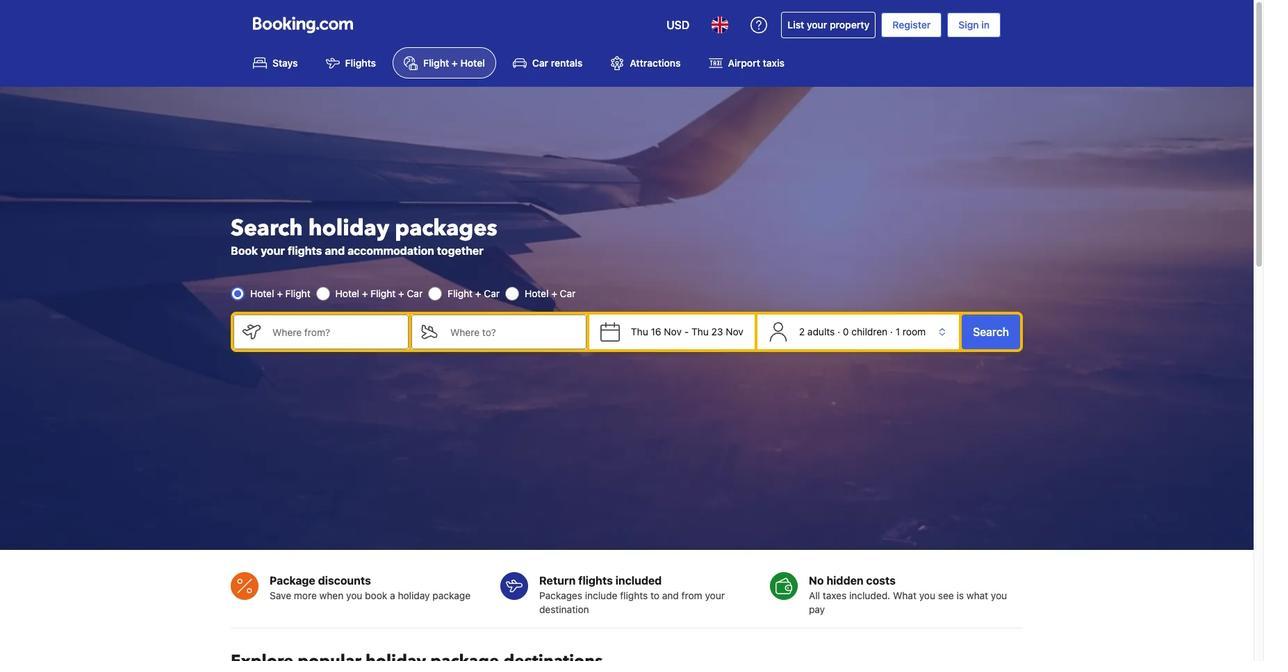 Task type: describe. For each thing, give the bounding box(es) containing it.
destination
[[539, 604, 589, 616]]

return flights included packages include flights to and from your destination
[[539, 575, 725, 616]]

in
[[982, 19, 990, 31]]

23
[[712, 326, 723, 338]]

register
[[893, 19, 931, 31]]

usd button
[[658, 8, 698, 42]]

your inside return flights included packages include flights to and from your destination
[[705, 590, 725, 602]]

attractions
[[630, 57, 681, 69]]

holiday inside package discounts save more when you book a holiday package
[[398, 590, 430, 602]]

include
[[585, 590, 618, 602]]

airport taxis
[[728, 57, 785, 69]]

room
[[903, 326, 926, 338]]

search for search holiday packages book your flights and accommodation together
[[231, 214, 303, 244]]

taxis
[[763, 57, 785, 69]]

search for search
[[973, 326, 1009, 339]]

sign in
[[959, 19, 990, 31]]

car rentals link
[[502, 47, 594, 79]]

1 · from the left
[[838, 326, 841, 338]]

list your property
[[788, 19, 870, 31]]

included.
[[850, 590, 891, 602]]

together
[[437, 245, 484, 258]]

0 vertical spatial your
[[807, 19, 828, 31]]

car rentals
[[532, 57, 583, 69]]

3 you from the left
[[991, 590, 1007, 602]]

1 nov from the left
[[664, 326, 682, 338]]

what
[[893, 590, 917, 602]]

property
[[830, 19, 870, 31]]

-
[[685, 326, 689, 338]]

hotel + car
[[525, 288, 576, 300]]

included
[[616, 575, 662, 587]]

taxes
[[823, 590, 847, 602]]

flights for holiday
[[288, 245, 322, 258]]

adults
[[808, 326, 835, 338]]

to
[[651, 590, 660, 602]]

package
[[433, 590, 471, 602]]

thu 16 nov - thu 23 nov
[[631, 326, 744, 338]]

stays link
[[242, 47, 309, 79]]

save
[[270, 590, 291, 602]]

search holiday packages book your flights and accommodation together
[[231, 214, 497, 258]]

is
[[957, 590, 964, 602]]

see
[[938, 590, 954, 602]]

0
[[843, 326, 849, 338]]

children
[[852, 326, 888, 338]]

search button
[[962, 315, 1021, 350]]

rentals
[[551, 57, 583, 69]]

packages
[[395, 214, 497, 244]]

all
[[809, 590, 820, 602]]

booking.com online hotel reservations image
[[253, 17, 353, 33]]



Task type: locate. For each thing, give the bounding box(es) containing it.
2
[[799, 326, 805, 338]]

1 horizontal spatial and
[[662, 590, 679, 602]]

airport
[[728, 57, 761, 69]]

flights up hotel + flight
[[288, 245, 322, 258]]

2 horizontal spatial flights
[[620, 590, 648, 602]]

nov
[[664, 326, 682, 338], [726, 326, 744, 338]]

0 horizontal spatial search
[[231, 214, 303, 244]]

hidden
[[827, 575, 864, 587]]

Where to? field
[[439, 315, 587, 350]]

holiday right the a
[[398, 590, 430, 602]]

book
[[365, 590, 387, 602]]

car
[[532, 57, 549, 69], [407, 288, 423, 300], [484, 288, 500, 300], [560, 288, 576, 300]]

flight + car
[[448, 288, 500, 300]]

costs
[[867, 575, 896, 587]]

and
[[325, 245, 345, 258], [662, 590, 679, 602]]

thu left 16
[[631, 326, 648, 338]]

+ inside flight + hotel link
[[452, 57, 458, 69]]

1 horizontal spatial search
[[973, 326, 1009, 339]]

and right to
[[662, 590, 679, 602]]

flights
[[288, 245, 322, 258], [578, 575, 613, 587], [620, 590, 648, 602]]

0 horizontal spatial your
[[261, 245, 285, 258]]

flights for flights
[[620, 590, 648, 602]]

0 vertical spatial and
[[325, 245, 345, 258]]

1 vertical spatial holiday
[[398, 590, 430, 602]]

flights
[[345, 57, 376, 69]]

1 vertical spatial search
[[973, 326, 1009, 339]]

from
[[682, 590, 703, 602]]

16
[[651, 326, 662, 338]]

and inside return flights included packages include flights to and from your destination
[[662, 590, 679, 602]]

your right list
[[807, 19, 828, 31]]

·
[[838, 326, 841, 338], [891, 326, 893, 338]]

hotel for hotel + flight + car
[[336, 288, 359, 300]]

your right from
[[705, 590, 725, 602]]

0 horizontal spatial you
[[346, 590, 362, 602]]

0 horizontal spatial nov
[[664, 326, 682, 338]]

0 vertical spatial flights
[[288, 245, 322, 258]]

· left "0"
[[838, 326, 841, 338]]

+ for flight + hotel
[[452, 57, 458, 69]]

0 horizontal spatial thu
[[631, 326, 648, 338]]

flight
[[423, 57, 449, 69], [286, 288, 311, 300], [371, 288, 396, 300], [448, 288, 473, 300]]

search
[[231, 214, 303, 244], [973, 326, 1009, 339]]

hotel
[[461, 57, 485, 69], [250, 288, 274, 300], [336, 288, 359, 300], [525, 288, 549, 300]]

more
[[294, 590, 317, 602]]

return
[[539, 575, 576, 587]]

accommodation
[[348, 245, 434, 258]]

your right book
[[261, 245, 285, 258]]

0 vertical spatial search
[[231, 214, 303, 244]]

discounts
[[318, 575, 371, 587]]

package
[[270, 575, 315, 587]]

2 nov from the left
[[726, 326, 744, 338]]

1 horizontal spatial flights
[[578, 575, 613, 587]]

search inside search holiday packages book your flights and accommodation together
[[231, 214, 303, 244]]

what
[[967, 590, 989, 602]]

2 you from the left
[[920, 590, 936, 602]]

packages
[[539, 590, 583, 602]]

flights link
[[315, 47, 387, 79]]

+ for hotel + car
[[551, 288, 557, 300]]

search inside button
[[973, 326, 1009, 339]]

2 vertical spatial flights
[[620, 590, 648, 602]]

2 horizontal spatial your
[[807, 19, 828, 31]]

+ for flight + car
[[475, 288, 481, 300]]

you left see
[[920, 590, 936, 602]]

2 adults · 0 children · 1 room
[[799, 326, 926, 338]]

2 horizontal spatial you
[[991, 590, 1007, 602]]

flights up include
[[578, 575, 613, 587]]

flights inside search holiday packages book your flights and accommodation together
[[288, 245, 322, 258]]

usd
[[667, 19, 690, 31]]

flight + hotel
[[423, 57, 485, 69]]

1 horizontal spatial your
[[705, 590, 725, 602]]

+ for hotel + flight
[[277, 288, 283, 300]]

1 horizontal spatial ·
[[891, 326, 893, 338]]

when
[[320, 590, 344, 602]]

0 horizontal spatial flights
[[288, 245, 322, 258]]

flights down included at the bottom
[[620, 590, 648, 602]]

airport taxis link
[[698, 47, 796, 79]]

1 thu from the left
[[631, 326, 648, 338]]

hotel + flight + car
[[336, 288, 423, 300]]

1 horizontal spatial you
[[920, 590, 936, 602]]

0 horizontal spatial ·
[[838, 326, 841, 338]]

1 horizontal spatial thu
[[692, 326, 709, 338]]

holiday
[[309, 214, 389, 244], [398, 590, 430, 602]]

no hidden costs all taxes included. what you see is what you pay
[[809, 575, 1007, 616]]

1
[[896, 326, 900, 338]]

register link
[[882, 13, 942, 38]]

0 horizontal spatial holiday
[[309, 214, 389, 244]]

1 vertical spatial your
[[261, 245, 285, 258]]

list
[[788, 19, 805, 31]]

1 horizontal spatial holiday
[[398, 590, 430, 602]]

2 vertical spatial your
[[705, 590, 725, 602]]

thu right -
[[692, 326, 709, 338]]

2 · from the left
[[891, 326, 893, 338]]

sign in link
[[948, 13, 1001, 38]]

2 thu from the left
[[692, 326, 709, 338]]

0 vertical spatial holiday
[[309, 214, 389, 244]]

attractions link
[[599, 47, 692, 79]]

and inside search holiday packages book your flights and accommodation together
[[325, 245, 345, 258]]

holiday up accommodation
[[309, 214, 389, 244]]

stays
[[273, 57, 298, 69]]

you inside package discounts save more when you book a holiday package
[[346, 590, 362, 602]]

1 vertical spatial flights
[[578, 575, 613, 587]]

1 vertical spatial and
[[662, 590, 679, 602]]

and left accommodation
[[325, 245, 345, 258]]

you
[[346, 590, 362, 602], [920, 590, 936, 602], [991, 590, 1007, 602]]

Where from? field
[[261, 315, 409, 350]]

list your property link
[[782, 12, 876, 38]]

1 you from the left
[[346, 590, 362, 602]]

book
[[231, 245, 258, 258]]

holiday inside search holiday packages book your flights and accommodation together
[[309, 214, 389, 244]]

· left 1
[[891, 326, 893, 338]]

+ for hotel + flight + car
[[362, 288, 368, 300]]

nov left -
[[664, 326, 682, 338]]

hotel + flight
[[250, 288, 311, 300]]

a
[[390, 590, 395, 602]]

your
[[807, 19, 828, 31], [261, 245, 285, 258], [705, 590, 725, 602]]

1 horizontal spatial nov
[[726, 326, 744, 338]]

thu
[[631, 326, 648, 338], [692, 326, 709, 338]]

0 horizontal spatial and
[[325, 245, 345, 258]]

pay
[[809, 604, 825, 616]]

nov right 23
[[726, 326, 744, 338]]

hotel for hotel + car
[[525, 288, 549, 300]]

hotel for hotel + flight
[[250, 288, 274, 300]]

package discounts save more when you book a holiday package
[[270, 575, 471, 602]]

your inside search holiday packages book your flights and accommodation together
[[261, 245, 285, 258]]

flight + hotel link
[[393, 47, 496, 79]]

sign
[[959, 19, 979, 31]]

you down discounts
[[346, 590, 362, 602]]

you right what
[[991, 590, 1007, 602]]

+
[[452, 57, 458, 69], [277, 288, 283, 300], [362, 288, 368, 300], [398, 288, 404, 300], [475, 288, 481, 300], [551, 288, 557, 300]]

no
[[809, 575, 824, 587]]



Task type: vqa. For each thing, say whether or not it's contained in the screenshot.
the bottommost Night
no



